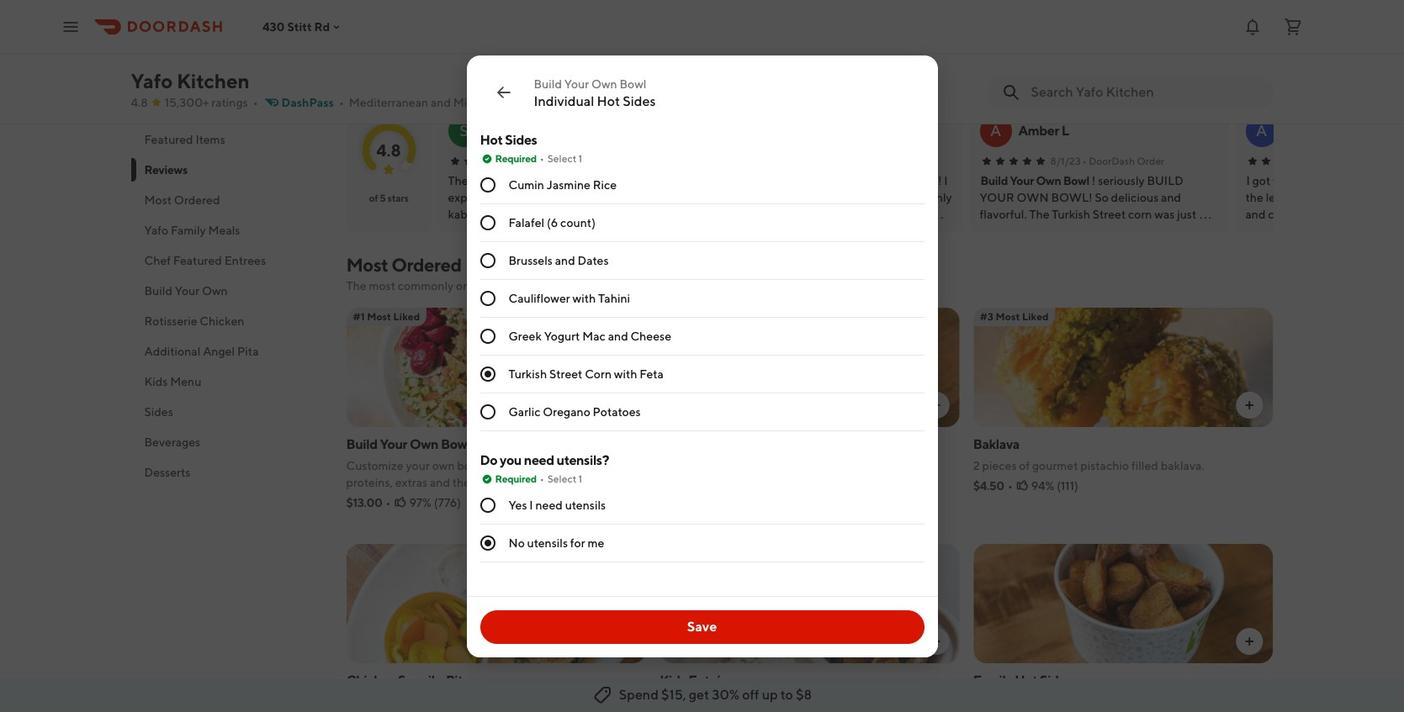Task type: vqa. For each thing, say whether or not it's contained in the screenshot.
this
yes



Task type: describe. For each thing, give the bounding box(es) containing it.
mediterranean
[[349, 96, 429, 109]]

add item to cart image
[[616, 399, 630, 412]]

sides inside button
[[144, 406, 173, 419]]

ordered for most ordered the most commonly ordered items and dishes from this store
[[392, 254, 462, 276]]

additional
[[144, 345, 201, 359]]

cumin
[[509, 178, 545, 191]]

liked for baklava
[[1023, 311, 1049, 323]]

order for a
[[1138, 155, 1165, 168]]

cauliflower
[[509, 292, 570, 305]]

5
[[380, 192, 386, 205]]

yafo family meals
[[144, 224, 240, 237]]

pitas
[[436, 696, 462, 710]]

reviews link
[[346, 51, 414, 73]]

hot inside group
[[480, 132, 503, 148]]

get
[[689, 688, 710, 704]]

store
[[641, 279, 668, 293]]

(6
[[547, 216, 558, 229]]

s
[[460, 122, 469, 140]]

chicken inside chicken spanikopita bite sized baked pitas stuffed with chicken, spinach,
[[346, 673, 396, 689]]

dates
[[578, 254, 609, 267]]

liked for build
[[394, 311, 420, 323]]

1 vertical spatial 4.8
[[377, 140, 401, 160]]

rotisserie chicken
[[144, 315, 244, 328]]

brussels
[[509, 254, 553, 267]]

1 vertical spatial utensils
[[527, 537, 568, 550]]

tahini
[[599, 292, 631, 305]]

off
[[743, 688, 760, 704]]

gourmet
[[1033, 460, 1079, 473]]

• inside do you need utensils? group
[[540, 473, 544, 485]]

yes
[[509, 499, 527, 512]]

the
[[346, 279, 367, 293]]

build your own button
[[131, 276, 326, 306]]

cauliflower with tahini
[[509, 292, 631, 305]]

yafo for yafo family meals
[[144, 224, 168, 237]]

build your own bowl customize your own bowl!  choose your base, toppings, proteins, extras and then sauces!
[[346, 437, 640, 490]]

• inside hot sides group
[[540, 152, 544, 165]]

add item to cart image for family hot sides
[[1244, 636, 1257, 649]]

bowl for sides
[[620, 77, 647, 90]]

2 your from the left
[[533, 460, 557, 473]]

baklava.
[[1161, 460, 1205, 473]]

own for build your own bowl customize your own bowl!  choose your base, toppings, proteins, extras and then sauces!
[[410, 437, 439, 453]]

Yes I need utensils radio
[[480, 498, 495, 513]]

97% (776)
[[409, 497, 461, 510]]

#1 most liked
[[353, 311, 420, 323]]

yogurt
[[544, 330, 580, 343]]

reviews
[[494, 77, 534, 90]]

spanikopita
[[398, 673, 470, 689]]

jasmine
[[547, 178, 591, 191]]

spinach,
[[578, 696, 622, 710]]

add
[[1121, 72, 1144, 85]]

0 vertical spatial with
[[573, 292, 596, 305]]

kids entrée image
[[660, 545, 960, 664]]

kids menu button
[[131, 367, 326, 397]]

utensils?
[[557, 452, 609, 468]]

• right the $4.50 at the bottom
[[1008, 480, 1013, 493]]

• left 3.4
[[607, 96, 612, 109]]

most for #1 most liked
[[367, 311, 391, 323]]

baklava
[[974, 437, 1020, 453]]

15,300+ inside reviews 15,300+ ratings • 141 public reviews
[[346, 77, 391, 90]]

kitchen
[[177, 69, 250, 93]]

open menu image
[[61, 16, 81, 37]]

• right $13.00
[[386, 497, 391, 510]]

1 a from the left
[[991, 122, 1002, 140]]

of inside baklava 2 pieces of gourmet pistachio filled baklava.
[[1020, 460, 1030, 473]]

food
[[573, 96, 600, 109]]

your for build your own bowl
[[1011, 174, 1035, 188]]

chef featured entrees
[[144, 254, 266, 268]]

stuffed
[[464, 696, 503, 710]]

chef featured entrees button
[[131, 246, 326, 276]]

desserts button
[[131, 458, 326, 488]]

most ordered button
[[131, 185, 326, 215]]

11/16/23
[[519, 155, 557, 168]]

spend $15, get 30% off up to $8
[[619, 688, 812, 704]]

• right dashpass at the left top
[[339, 96, 344, 109]]

corn
[[585, 367, 612, 381]]

ratings inside reviews 15,300+ ratings • 141 public reviews
[[393, 77, 430, 90]]

build for build your own bowl
[[981, 174, 1008, 188]]

beverages button
[[131, 428, 326, 458]]

build for build your own
[[144, 285, 173, 298]]

hot sides
[[480, 132, 537, 148]]

hot sides group
[[480, 131, 925, 431]]

chicken inside button
[[200, 315, 244, 328]]

angel
[[203, 345, 235, 359]]

2 horizontal spatial with
[[614, 367, 638, 381]]

Falafel (6 count) radio
[[480, 215, 495, 230]]

individual hot sides image
[[660, 308, 960, 428]]

brussels and dates
[[509, 254, 609, 267]]

amber l
[[1019, 123, 1070, 139]]

rice
[[593, 178, 617, 191]]

$4.50 •
[[974, 480, 1013, 493]]

toppings,
[[590, 460, 640, 473]]

up
[[762, 688, 778, 704]]

sides inside group
[[505, 132, 537, 148]]

$8
[[796, 688, 812, 704]]

pita
[[237, 345, 259, 359]]

ordered for most ordered
[[174, 194, 220, 207]]

back image
[[494, 82, 514, 102]]

#2
[[667, 311, 681, 323]]

430 stitt rd
[[263, 20, 330, 33]]

own for build your own bowl
[[1037, 174, 1062, 188]]

sauces!
[[480, 476, 520, 490]]

potatoes
[[593, 405, 641, 419]]

• select 1 for you
[[540, 473, 583, 485]]

0 horizontal spatial ratings
[[211, 96, 248, 109]]

#3
[[981, 311, 994, 323]]

from
[[592, 279, 617, 293]]

0 items, open order cart image
[[1284, 16, 1304, 37]]

do you need utensils? group
[[480, 452, 925, 563]]

sized for chicken
[[371, 696, 398, 710]]

chicken spanikopita image
[[346, 545, 647, 664]]

2 liked from the left
[[709, 311, 736, 323]]

bowl inside 'button'
[[1064, 174, 1090, 188]]

• select 1 for sides
[[540, 152, 583, 165]]

bowl for own
[[441, 437, 471, 453]]

doordash for a
[[1089, 155, 1136, 168]]

no
[[509, 537, 525, 550]]

0 vertical spatial of
[[369, 192, 378, 205]]

your for build your own bowl individual hot sides
[[565, 77, 589, 90]]

amber
[[1019, 123, 1060, 139]]

greek yogurt mac and cheese
[[509, 330, 672, 343]]

kids menu
[[144, 375, 201, 389]]

y
[[550, 123, 558, 139]]

(776)
[[434, 497, 461, 510]]

reviews 15,300+ ratings • 141 public reviews
[[346, 51, 534, 90]]

extras
[[395, 476, 428, 490]]

family inside button
[[171, 224, 206, 237]]

additional angel pita button
[[131, 337, 326, 367]]

with inside chicken spanikopita bite sized baked pitas stuffed with chicken, spinach,
[[505, 696, 528, 710]]

mediterranean and middle eastern street food • 3.4 mi
[[349, 96, 651, 109]]

build your own bowl individual hot sides
[[534, 77, 656, 109]]

• doordash order for s
[[559, 155, 641, 168]]

your for build your own
[[175, 285, 200, 298]]

no utensils for me
[[509, 537, 605, 550]]

own for build your own
[[202, 285, 228, 298]]

Cumin Jasmine Rice radio
[[480, 177, 495, 192]]

and down 141
[[431, 96, 451, 109]]

Turkish Street Corn with Feta radio
[[480, 367, 495, 382]]

required for sides
[[495, 152, 537, 165]]

and inside "most ordered the most commonly ordered items and dishes from this store"
[[533, 279, 553, 293]]

(111)
[[1057, 480, 1079, 493]]

30%
[[712, 688, 740, 704]]

2 a from the left
[[1257, 122, 1268, 140]]

sized for kids
[[681, 696, 708, 710]]

you inside do you need utensils? group
[[500, 452, 522, 468]]

chicken,
[[531, 696, 575, 710]]

sides inside build your own bowl individual hot sides
[[623, 93, 656, 109]]

reviews for reviews 15,300+ ratings • 141 public reviews
[[346, 51, 414, 73]]

review
[[1146, 72, 1186, 85]]



Task type: locate. For each thing, give the bounding box(es) containing it.
own inside button
[[202, 285, 228, 298]]

base,
[[560, 460, 587, 473]]

build inside build your own bowl individual hot sides
[[534, 77, 562, 90]]

1 vertical spatial kids
[[660, 673, 686, 689]]

need for i
[[536, 499, 563, 512]]

of
[[369, 192, 378, 205], [1020, 460, 1030, 473]]

your up food
[[565, 77, 589, 90]]

0 vertical spatial • select 1
[[540, 152, 583, 165]]

most for #2 most liked
[[683, 311, 707, 323]]

bowl down 8/1/23
[[1064, 174, 1090, 188]]

next image
[[1254, 72, 1267, 85]]

1 vertical spatial ordered
[[392, 254, 462, 276]]

1 horizontal spatial ratings
[[393, 77, 430, 90]]

2 required from the top
[[495, 473, 537, 485]]

1 vertical spatial select
[[548, 473, 577, 485]]

add item to cart image for baklava
[[1244, 399, 1257, 412]]

most ordered
[[144, 194, 220, 207]]

your inside 'button'
[[1011, 174, 1035, 188]]

0 horizontal spatial chicken
[[200, 315, 244, 328]]

1 vertical spatial family
[[974, 673, 1013, 689]]

bite
[[346, 696, 368, 710]]

sized inside chicken spanikopita bite sized baked pitas stuffed with chicken, spinach,
[[371, 696, 398, 710]]

• down do you need utensils?
[[540, 473, 544, 485]]

8/1/23
[[1051, 155, 1081, 168]]

3 liked from the left
[[1023, 311, 1049, 323]]

and inside the build your own bowl customize your own bowl!  choose your base, toppings, proteins, extras and then sauces!
[[430, 476, 450, 490]]

15,300+
[[346, 77, 391, 90], [165, 96, 209, 109]]

build your own bowl image
[[346, 308, 647, 428]]

0 horizontal spatial sized
[[371, 696, 398, 710]]

2 vertical spatial hot
[[1015, 673, 1038, 689]]

dialog
[[467, 55, 938, 658]]

1 vertical spatial bowl
[[1064, 174, 1090, 188]]

4.8 down yafo kitchen
[[131, 96, 148, 109]]

meals
[[208, 224, 240, 237]]

Brussels and Dates radio
[[480, 253, 495, 268]]

select down do you need utensils?
[[548, 473, 577, 485]]

ratings down kitchen
[[211, 96, 248, 109]]

1 vertical spatial need
[[536, 499, 563, 512]]

stars
[[388, 192, 409, 205]]

4.8
[[131, 96, 148, 109], [377, 140, 401, 160]]

build for build your own bowl customize your own bowl!  choose your base, toppings, proteins, extras and then sauces!
[[346, 437, 378, 453]]

need
[[524, 452, 554, 468], [536, 499, 563, 512]]

yafo for yafo kitchen
[[131, 69, 173, 93]]

street inside hot sides group
[[550, 367, 583, 381]]

1 vertical spatial yafo
[[144, 224, 168, 237]]

1 doordash from the left
[[565, 155, 612, 168]]

bowl up own
[[441, 437, 471, 453]]

2 horizontal spatial liked
[[1023, 311, 1049, 323]]

liked right #3
[[1023, 311, 1049, 323]]

entrée
[[689, 673, 729, 689]]

need left base,
[[524, 452, 554, 468]]

1 horizontal spatial • doordash order
[[1083, 155, 1165, 168]]

1 • select 1 from the top
[[540, 152, 583, 165]]

0 horizontal spatial ordered
[[174, 194, 220, 207]]

individual
[[534, 93, 595, 109]]

required down hot sides
[[495, 152, 537, 165]]

oregano
[[543, 405, 591, 419]]

2 sized from the left
[[681, 696, 708, 710]]

$13.00 •
[[346, 497, 391, 510]]

additional angel pita
[[144, 345, 259, 359]]

and right mac
[[608, 330, 629, 343]]

select
[[548, 152, 577, 165], [548, 473, 577, 485]]

1 horizontal spatial hot
[[597, 93, 620, 109]]

0 horizontal spatial you
[[500, 452, 522, 468]]

featured left items
[[144, 133, 193, 146]]

1 horizontal spatial reviews
[[346, 51, 414, 73]]

select inside hot sides group
[[548, 152, 577, 165]]

customize
[[346, 460, 404, 473]]

and up "dishes"
[[555, 254, 576, 267]]

0 vertical spatial hot
[[597, 93, 620, 109]]

liked
[[394, 311, 420, 323], [709, 311, 736, 323], [1023, 311, 1049, 323]]

do
[[480, 452, 498, 468]]

ordered up 'commonly'
[[392, 254, 462, 276]]

build inside 'build your own' button
[[144, 285, 173, 298]]

1
[[579, 152, 583, 165], [579, 473, 583, 485]]

most right #3
[[996, 311, 1021, 323]]

2 1 from the top
[[579, 473, 583, 485]]

1 vertical spatial 15,300+
[[165, 96, 209, 109]]

2 order from the left
[[1138, 155, 1165, 168]]

stephanie
[[487, 123, 547, 139]]

rotisserie
[[144, 315, 197, 328]]

own
[[432, 460, 455, 473]]

kids
[[144, 375, 168, 389], [660, 673, 686, 689]]

save
[[687, 619, 717, 635]]

1 horizontal spatial kids
[[660, 673, 686, 689]]

add review button
[[1110, 65, 1197, 92]]

garlic oregano potatoes
[[509, 405, 641, 419]]

need right i on the left of the page
[[536, 499, 563, 512]]

order down 'item search' 'search box'
[[1138, 155, 1165, 168]]

0 vertical spatial bowl
[[620, 77, 647, 90]]

1 horizontal spatial doordash
[[1089, 155, 1136, 168]]

falafel (6 count)
[[509, 216, 596, 229]]

of right pieces
[[1020, 460, 1030, 473]]

#1
[[353, 311, 365, 323]]

most inside "most ordered the most commonly ordered items and dishes from this store"
[[346, 254, 388, 276]]

1 vertical spatial of
[[1020, 460, 1030, 473]]

and down own
[[430, 476, 450, 490]]

0 horizontal spatial • doordash order
[[559, 155, 641, 168]]

1 horizontal spatial of
[[1020, 460, 1030, 473]]

bowl
[[620, 77, 647, 90], [1064, 174, 1090, 188], [441, 437, 471, 453]]

0 horizontal spatial liked
[[394, 311, 420, 323]]

you inside kids entrée kid sized entrée where you pick a protein and side.
[[784, 696, 804, 710]]

add item to cart image
[[930, 399, 943, 412], [1244, 399, 1257, 412], [616, 636, 630, 649], [930, 636, 943, 649], [1244, 636, 1257, 649]]

own down 8/1/23
[[1037, 174, 1062, 188]]

4.8 down mediterranean
[[377, 140, 401, 160]]

• select 1 down do you need utensils?
[[540, 473, 583, 485]]

1 horizontal spatial you
[[784, 696, 804, 710]]

required inside hot sides group
[[495, 152, 537, 165]]

1 1 from the top
[[579, 152, 583, 165]]

own inside 'button'
[[1037, 174, 1062, 188]]

bowl up 3.4
[[620, 77, 647, 90]]

0 horizontal spatial bowl
[[441, 437, 471, 453]]

eastern
[[494, 96, 535, 109]]

sized right kid
[[681, 696, 708, 710]]

1 horizontal spatial order
[[1138, 155, 1165, 168]]

0 vertical spatial family
[[171, 224, 206, 237]]

0 vertical spatial required
[[495, 152, 537, 165]]

a down next image
[[1257, 122, 1268, 140]]

430
[[263, 20, 285, 33]]

Item Search search field
[[1032, 83, 1261, 102]]

2 • doordash order from the left
[[1083, 155, 1165, 168]]

1 required from the top
[[495, 152, 537, 165]]

• select 1 inside hot sides group
[[540, 152, 583, 165]]

sized right bite
[[371, 696, 398, 710]]

Cauliflower with Tahini radio
[[480, 291, 495, 306]]

• doordash order up rice
[[559, 155, 641, 168]]

• inside reviews 15,300+ ratings • 141 public reviews
[[432, 77, 437, 90]]

add review
[[1121, 72, 1186, 85]]

kid
[[660, 696, 678, 710]]

and right items
[[533, 279, 553, 293]]

notification bell image
[[1243, 16, 1263, 37]]

kids for menu
[[144, 375, 168, 389]]

1 for hot sides
[[579, 152, 583, 165]]

1 for do you need utensils?
[[579, 473, 583, 485]]

• right 8/1/23
[[1083, 155, 1087, 168]]

0 horizontal spatial order
[[614, 155, 641, 168]]

public
[[458, 77, 491, 90]]

reviews inside reviews 15,300+ ratings • 141 public reviews
[[346, 51, 414, 73]]

2 doordash from the left
[[1089, 155, 1136, 168]]

most up yafo family meals
[[144, 194, 172, 207]]

0 horizontal spatial 4.8
[[131, 96, 148, 109]]

filled
[[1132, 460, 1159, 473]]

sized inside kids entrée kid sized entrée where you pick a protein and side.
[[681, 696, 708, 710]]

chicken up angel on the left of the page
[[200, 315, 244, 328]]

featured down yafo family meals
[[173, 254, 222, 268]]

• doordash order for a
[[1083, 155, 1165, 168]]

middle
[[454, 96, 491, 109]]

build for build your own bowl individual hot sides
[[534, 77, 562, 90]]

1 horizontal spatial 15,300+
[[346, 77, 391, 90]]

0 vertical spatial ordered
[[174, 194, 220, 207]]

1 • doordash order from the left
[[559, 155, 641, 168]]

own inside build your own bowl individual hot sides
[[592, 77, 618, 90]]

0 vertical spatial street
[[537, 96, 570, 109]]

pistachio
[[1081, 460, 1130, 473]]

15,300+ down reviews link
[[346, 77, 391, 90]]

required for you
[[495, 473, 537, 485]]

choose
[[490, 460, 531, 473]]

doordash right 8/1/23
[[1089, 155, 1136, 168]]

2 horizontal spatial bowl
[[1064, 174, 1090, 188]]

0 vertical spatial 1
[[579, 152, 583, 165]]

chicken up bite
[[346, 673, 396, 689]]

add item to cart image for kids entrée
[[930, 636, 943, 649]]

sides button
[[131, 397, 326, 428]]

ratings
[[393, 77, 430, 90], [211, 96, 248, 109]]

and inside kids entrée kid sized entrée where you pick a protein and side.
[[880, 696, 900, 710]]

1 horizontal spatial sized
[[681, 696, 708, 710]]

0 horizontal spatial family
[[171, 224, 206, 237]]

0 horizontal spatial a
[[991, 122, 1002, 140]]

reviews for reviews
[[144, 163, 188, 177]]

1 vertical spatial • select 1
[[540, 473, 583, 485]]

liked right #2
[[709, 311, 736, 323]]

$13.00
[[346, 497, 383, 510]]

0 horizontal spatial of
[[369, 192, 378, 205]]

spend
[[619, 688, 659, 704]]

1 vertical spatial chicken
[[346, 673, 396, 689]]

street up the y
[[537, 96, 570, 109]]

• left 141
[[432, 77, 437, 90]]

• select 1 inside do you need utensils? group
[[540, 473, 583, 485]]

15,300+ down yafo kitchen
[[165, 96, 209, 109]]

mac
[[583, 330, 606, 343]]

doordash up rice
[[565, 155, 612, 168]]

own up own
[[410, 437, 439, 453]]

your up extras
[[406, 460, 430, 473]]

bowl inside build your own bowl individual hot sides
[[620, 77, 647, 90]]

family hot sides image
[[974, 545, 1274, 664]]

entrée
[[711, 696, 746, 710]]

0 vertical spatial need
[[524, 452, 554, 468]]

0 horizontal spatial kids
[[144, 375, 168, 389]]

1 horizontal spatial family
[[974, 673, 1013, 689]]

hot inside build your own bowl individual hot sides
[[597, 93, 620, 109]]

1 your from the left
[[406, 460, 430, 473]]

select for sides
[[548, 152, 577, 165]]

Garlic Oregano Potatoes radio
[[480, 404, 495, 420]]

desserts
[[144, 466, 190, 480]]

items
[[501, 279, 530, 293]]

with left tahini
[[573, 292, 596, 305]]

select up cumin jasmine rice
[[548, 152, 577, 165]]

reviews up mediterranean
[[346, 51, 414, 73]]

1 vertical spatial ratings
[[211, 96, 248, 109]]

• doordash order right 8/1/23
[[1083, 155, 1165, 168]]

0 horizontal spatial hot
[[480, 132, 503, 148]]

with right stuffed
[[505, 696, 528, 710]]

order up rice
[[614, 155, 641, 168]]

you left pick
[[784, 696, 804, 710]]

0 vertical spatial utensils
[[565, 499, 606, 512]]

build inside the build your own bowl customize your own bowl!  choose your base, toppings, proteins, extras and then sauces!
[[346, 437, 378, 453]]

kids inside kids entrée kid sized entrée where you pick a protein and side.
[[660, 673, 686, 689]]

and
[[431, 96, 451, 109], [555, 254, 576, 267], [533, 279, 553, 293], [608, 330, 629, 343], [430, 476, 450, 490], [880, 696, 900, 710]]

1 horizontal spatial bowl
[[620, 77, 647, 90]]

own down chef featured entrees
[[202, 285, 228, 298]]

your left base,
[[533, 460, 557, 473]]

ordered inside most ordered button
[[174, 194, 220, 207]]

Greek Yogurt Mac and Cheese radio
[[480, 329, 495, 344]]

street left the corn
[[550, 367, 583, 381]]

most up the
[[346, 254, 388, 276]]

doordash for s
[[565, 155, 612, 168]]

• select 1 up cumin jasmine rice
[[540, 152, 583, 165]]

this
[[619, 279, 639, 293]]

0 vertical spatial select
[[548, 152, 577, 165]]

1 horizontal spatial liked
[[709, 311, 736, 323]]

garlic
[[509, 405, 541, 419]]

protein
[[839, 696, 878, 710]]

your up the customize
[[380, 437, 407, 453]]

need for you
[[524, 452, 554, 468]]

baklava 2 pieces of gourmet pistachio filled baklava.
[[974, 437, 1205, 473]]

previous image
[[1220, 72, 1234, 85]]

1 horizontal spatial with
[[573, 292, 596, 305]]

ordered up yafo family meals
[[174, 194, 220, 207]]

yafo
[[131, 69, 173, 93], [144, 224, 168, 237]]

1 vertical spatial you
[[784, 696, 804, 710]]

your inside button
[[175, 285, 200, 298]]

94%
[[1032, 480, 1055, 493]]

0 vertical spatial kids
[[144, 375, 168, 389]]

1 vertical spatial required
[[495, 473, 537, 485]]

turkish
[[509, 367, 547, 381]]

your up rotisserie chicken
[[175, 285, 200, 298]]

94% (111)
[[1032, 480, 1079, 493]]

order for s
[[614, 155, 641, 168]]

1 vertical spatial 1
[[579, 473, 583, 485]]

bowl inside the build your own bowl customize your own bowl!  choose your base, toppings, proteins, extras and then sauces!
[[441, 437, 471, 453]]

of left 5
[[369, 192, 378, 205]]

0 horizontal spatial doordash
[[565, 155, 612, 168]]

save button
[[480, 611, 925, 644]]

0 vertical spatial featured
[[144, 133, 193, 146]]

you right do
[[500, 452, 522, 468]]

1 order from the left
[[614, 155, 641, 168]]

utensils left for
[[527, 537, 568, 550]]

required
[[495, 152, 537, 165], [495, 473, 537, 485]]

kids for entrée
[[660, 673, 686, 689]]

0 horizontal spatial 15,300+
[[165, 96, 209, 109]]

1 horizontal spatial your
[[533, 460, 557, 473]]

97%
[[409, 497, 432, 510]]

0 vertical spatial ratings
[[393, 77, 430, 90]]

baklava image
[[974, 308, 1274, 428]]

2 • select 1 from the top
[[540, 473, 583, 485]]

0 horizontal spatial with
[[505, 696, 528, 710]]

2 select from the top
[[548, 473, 577, 485]]

stephanie y
[[487, 123, 558, 139]]

with left 'feta'
[[614, 367, 638, 381]]

most for #3 most liked
[[996, 311, 1021, 323]]

chicken spanikopita bite sized baked pitas stuffed with chicken, spinach,
[[346, 673, 641, 713]]

0 vertical spatial reviews
[[346, 51, 414, 73]]

1 inside hot sides group
[[579, 152, 583, 165]]

1 down utensils? on the bottom
[[579, 473, 583, 485]]

kids up kid
[[660, 673, 686, 689]]

0 vertical spatial yafo
[[131, 69, 173, 93]]

reviews up most ordered
[[144, 163, 188, 177]]

1 horizontal spatial a
[[1257, 122, 1268, 140]]

#3 most liked
[[981, 311, 1049, 323]]

1 vertical spatial hot
[[480, 132, 503, 148]]

1 vertical spatial with
[[614, 367, 638, 381]]

No utensils for me radio
[[480, 536, 495, 551]]

1 vertical spatial featured
[[173, 254, 222, 268]]

yafo inside button
[[144, 224, 168, 237]]

your inside the build your own bowl customize your own bowl!  choose your base, toppings, proteins, extras and then sauces!
[[380, 437, 407, 453]]

hot
[[597, 93, 620, 109], [480, 132, 503, 148], [1015, 673, 1038, 689]]

1 vertical spatial reviews
[[144, 163, 188, 177]]

1 inside do you need utensils? group
[[579, 473, 583, 485]]

2 horizontal spatial hot
[[1015, 673, 1038, 689]]

own for build your own bowl individual hot sides
[[592, 77, 618, 90]]

• right the 11/16/23 at the left of page
[[559, 155, 563, 168]]

kids left menu
[[144, 375, 168, 389]]

with
[[573, 292, 596, 305], [614, 367, 638, 381], [505, 696, 528, 710]]

required inside do you need utensils? group
[[495, 473, 537, 485]]

build inside 'button'
[[981, 174, 1008, 188]]

1 horizontal spatial chicken
[[346, 673, 396, 689]]

l
[[1062, 123, 1070, 139]]

0 horizontal spatial reviews
[[144, 163, 188, 177]]

build your own bowl button
[[981, 173, 1090, 189]]

select for you
[[548, 473, 577, 485]]

yafo up chef at the top of page
[[144, 224, 168, 237]]

most right #2
[[683, 311, 707, 323]]

liked down 'commonly'
[[394, 311, 420, 323]]

sized
[[371, 696, 398, 710], [681, 696, 708, 710]]

i
[[530, 499, 533, 512]]

feta
[[640, 367, 664, 381]]

1 liked from the left
[[394, 311, 420, 323]]

most right #1
[[367, 311, 391, 323]]

0 vertical spatial chicken
[[200, 315, 244, 328]]

2 vertical spatial with
[[505, 696, 528, 710]]

your inside build your own bowl individual hot sides
[[565, 77, 589, 90]]

own inside the build your own bowl customize your own bowl!  choose your base, toppings, proteins, extras and then sauces!
[[410, 437, 439, 453]]

1 vertical spatial street
[[550, 367, 583, 381]]

your for build your own bowl customize your own bowl!  choose your base, toppings, proteins, extras and then sauces!
[[380, 437, 407, 453]]

greek
[[509, 330, 542, 343]]

kids inside button
[[144, 375, 168, 389]]

dialog containing individual hot sides
[[467, 55, 938, 658]]

1 sized from the left
[[371, 696, 398, 710]]

most ordered the most commonly ordered items and dishes from this store
[[346, 254, 668, 293]]

dashpass
[[282, 96, 334, 109]]

• up cumin
[[540, 152, 544, 165]]

your down the amber
[[1011, 174, 1035, 188]]

15,300+ ratings •
[[165, 96, 258, 109]]

ratings up mediterranean
[[393, 77, 430, 90]]

own up food
[[592, 77, 618, 90]]

• up featured items button
[[253, 96, 258, 109]]

ordered inside "most ordered the most commonly ordered items and dishes from this store"
[[392, 254, 462, 276]]

a left the amber
[[991, 122, 1002, 140]]

select inside do you need utensils? group
[[548, 473, 577, 485]]

most
[[144, 194, 172, 207], [346, 254, 388, 276], [367, 311, 391, 323], [683, 311, 707, 323], [996, 311, 1021, 323]]

proteins,
[[346, 476, 393, 490]]

utensils up for
[[565, 499, 606, 512]]

• select 1
[[540, 152, 583, 165], [540, 473, 583, 485]]

2 vertical spatial bowl
[[441, 437, 471, 453]]

mi
[[638, 96, 651, 109]]

1 up jasmine
[[579, 152, 583, 165]]

0 vertical spatial 15,300+
[[346, 77, 391, 90]]

0 vertical spatial you
[[500, 452, 522, 468]]

yafo left kitchen
[[131, 69, 173, 93]]

0 vertical spatial 4.8
[[131, 96, 148, 109]]

1 select from the top
[[548, 152, 577, 165]]

1 horizontal spatial ordered
[[392, 254, 462, 276]]

your
[[565, 77, 589, 90], [1011, 174, 1035, 188], [175, 285, 200, 298], [380, 437, 407, 453]]

most inside button
[[144, 194, 172, 207]]

and left side.
[[880, 696, 900, 710]]

required up yes
[[495, 473, 537, 485]]

0 horizontal spatial your
[[406, 460, 430, 473]]

most
[[369, 279, 396, 293]]

add item to cart image for chicken spanikopita
[[616, 636, 630, 649]]

1 horizontal spatial 4.8
[[377, 140, 401, 160]]



